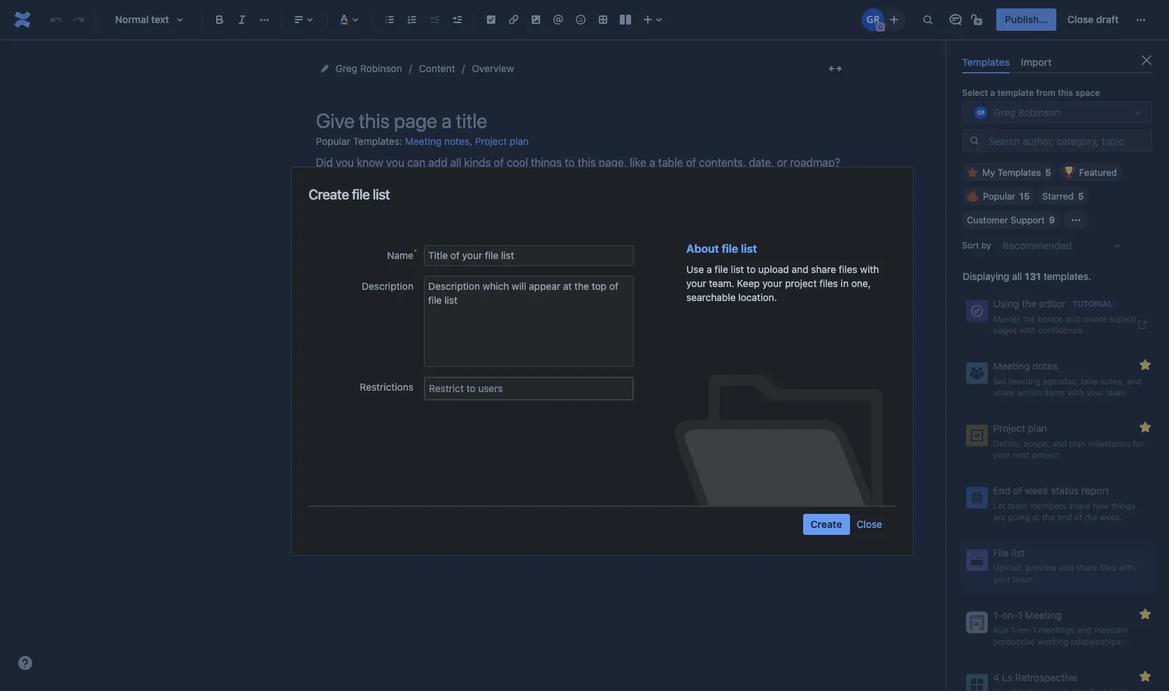 Task type: locate. For each thing, give the bounding box(es) containing it.
list inside use a file list to upload and share files with your team. keep your project files in one, searchable location.
[[731, 263, 744, 275]]

move this page image
[[319, 63, 330, 74]]

greg robinson
[[336, 62, 402, 74]]

0 vertical spatial file
[[352, 186, 370, 202]]

make page full-width image
[[827, 60, 844, 77]]

list up the to
[[741, 242, 757, 254]]

create
[[308, 186, 349, 202], [811, 518, 842, 530]]

indent tab image
[[449, 11, 466, 28]]

close for close
[[857, 518, 882, 530]]

1 horizontal spatial close
[[1068, 13, 1094, 25]]

a for select
[[991, 88, 996, 98]]

1 horizontal spatial your
[[763, 277, 783, 289]]

draft
[[1097, 13, 1119, 25]]

templates.
[[1044, 270, 1092, 282]]

project plan button
[[475, 130, 529, 153]]

1 vertical spatial close
[[857, 518, 882, 530]]

redo ⌘⇧z image
[[70, 11, 87, 28]]

files
[[839, 263, 858, 275], [820, 277, 838, 289]]

1 vertical spatial file
[[722, 242, 738, 254]]

close left draft
[[1068, 13, 1094, 25]]

create left close link at right bottom
[[811, 518, 842, 530]]

list down templates:
[[373, 186, 390, 202]]

2 vertical spatial list
[[731, 263, 744, 275]]

files up the in
[[839, 263, 858, 275]]

link image
[[505, 11, 522, 28]]

close right create button
[[857, 518, 882, 530]]

1 vertical spatial create
[[811, 518, 842, 530]]

a
[[991, 88, 996, 98], [707, 263, 712, 275]]

create down popular
[[308, 186, 349, 202]]

a inside use a file list to upload and share files with your team. keep your project files in one, searchable location.
[[707, 263, 712, 275]]

file inside use a file list to upload and share files with your team. keep your project files in one, searchable location.
[[715, 263, 728, 275]]

0 horizontal spatial create
[[308, 186, 349, 202]]

layouts image
[[618, 11, 634, 28]]

close templates and import image
[[1139, 52, 1156, 69]]

share
[[811, 263, 836, 275]]

this
[[1058, 88, 1074, 98]]

emoji image
[[573, 11, 589, 28]]

1 vertical spatial list
[[741, 242, 757, 254]]

2 vertical spatial file
[[715, 263, 728, 275]]

0 horizontal spatial files
[[820, 277, 838, 289]]

your down use
[[686, 277, 706, 289]]

table image
[[595, 11, 612, 28]]

space
[[1076, 88, 1101, 98]]

unstar meeting notes image
[[1138, 356, 1154, 373]]

Restrictions text field
[[429, 381, 629, 396]]

1 vertical spatial files
[[820, 277, 838, 289]]

a right "select"
[[991, 88, 996, 98]]

Search author, category, topic field
[[985, 131, 1152, 151]]

plan
[[510, 135, 529, 147]]

Give this page a title text field
[[316, 109, 848, 132]]

greg robinson link
[[336, 60, 402, 77]]

close for close draft
[[1068, 13, 1094, 25]]

templates:
[[353, 135, 403, 147]]

sort
[[963, 240, 980, 251]]

create button
[[803, 514, 850, 535]]

0 horizontal spatial a
[[707, 263, 712, 275]]

0 horizontal spatial your
[[686, 277, 706, 289]]

your
[[686, 277, 706, 289], [763, 277, 783, 289]]

undo ⌘z image
[[48, 11, 64, 28]]

confluence image
[[11, 8, 34, 31]]

confluence image
[[11, 8, 34, 31]]

file right about
[[722, 242, 738, 254]]

template
[[998, 88, 1035, 98]]

file up team.
[[715, 263, 728, 275]]

greg robinson image
[[863, 8, 885, 31]]

about
[[686, 242, 719, 254]]

restrictions
[[360, 381, 413, 392]]

file down templates:
[[352, 186, 370, 202]]

to
[[747, 263, 756, 275]]

a right use
[[707, 263, 712, 275]]

files down share
[[820, 277, 838, 289]]

list
[[373, 186, 390, 202], [741, 242, 757, 254], [731, 263, 744, 275]]

mention image
[[550, 11, 567, 28]]

popular
[[316, 135, 351, 147]]

create inside button
[[811, 518, 842, 530]]

close
[[1068, 13, 1094, 25], [857, 518, 882, 530]]

file
[[352, 186, 370, 202], [722, 242, 738, 254], [715, 263, 728, 275]]

list left the to
[[731, 263, 744, 275]]

action item image
[[483, 11, 500, 28]]

0 vertical spatial files
[[839, 263, 858, 275]]

close inside button
[[1068, 13, 1094, 25]]

0 vertical spatial create
[[308, 186, 349, 202]]

0 vertical spatial list
[[373, 186, 390, 202]]

0 vertical spatial a
[[991, 88, 996, 98]]

bullet list ⌘⇧8 image
[[382, 11, 398, 28]]

0 horizontal spatial close
[[857, 518, 882, 530]]

create for create
[[811, 518, 842, 530]]

sort by
[[963, 240, 992, 251]]

131
[[1025, 270, 1042, 282]]

your down upload
[[763, 277, 783, 289]]

1 horizontal spatial a
[[991, 88, 996, 98]]

robinson
[[360, 62, 402, 74]]

tab list
[[957, 50, 1159, 74]]

select a template from this space
[[963, 88, 1101, 98]]

keep
[[737, 277, 760, 289]]

in
[[841, 277, 849, 289]]

team.
[[709, 277, 734, 289]]

1 vertical spatial a
[[707, 263, 712, 275]]

0 vertical spatial close
[[1068, 13, 1094, 25]]

1 horizontal spatial create
[[811, 518, 842, 530]]



Task type: describe. For each thing, give the bounding box(es) containing it.
from
[[1037, 88, 1056, 98]]

unstar 1-on-1 meeting image
[[1138, 605, 1154, 622]]

list for about file list
[[741, 242, 757, 254]]

select
[[963, 88, 989, 98]]

1 horizontal spatial files
[[839, 263, 858, 275]]

publish...
[[1006, 13, 1049, 25]]

description
[[362, 280, 413, 292]]

greg
[[336, 62, 358, 74]]

templates
[[963, 56, 1010, 68]]

meeting notes button
[[405, 130, 470, 153]]

close draft button
[[1060, 8, 1128, 31]]

about file list link
[[686, 242, 757, 254]]

content link
[[419, 60, 455, 77]]

file for create
[[352, 186, 370, 202]]

about file list
[[686, 242, 757, 254]]

2 your from the left
[[763, 277, 783, 289]]

all
[[1013, 270, 1023, 282]]

unstar project plan image
[[1138, 419, 1154, 435]]

search icon image
[[970, 135, 981, 146]]

displaying
[[963, 270, 1010, 282]]

meeting
[[405, 135, 442, 147]]

list for create file list
[[373, 186, 390, 202]]

displaying all 131 templates.
[[963, 270, 1092, 282]]

content
[[419, 62, 455, 74]]

one,
[[852, 277, 871, 289]]

upload
[[758, 263, 789, 275]]

create file list
[[308, 186, 390, 202]]

import
[[1022, 56, 1052, 68]]

use
[[686, 263, 704, 275]]

close link
[[857, 514, 882, 535]]

Title of your file list text field
[[424, 245, 634, 266]]

close draft
[[1068, 13, 1119, 25]]

name
[[387, 249, 413, 261]]

tab list containing templates
[[957, 50, 1159, 74]]

add image, video, or file image
[[528, 11, 545, 28]]

Description text field
[[424, 275, 634, 367]]

outdent ⇧tab image
[[426, 11, 443, 28]]

use a file list to upload and share files with your team. keep your project files in one, searchable location.
[[686, 263, 879, 303]]

publish... button
[[997, 8, 1057, 31]]

create for create file list
[[308, 186, 349, 202]]

location.
[[739, 291, 777, 303]]

unstar 4 ls retrospective image
[[1138, 668, 1154, 684]]

bold ⌘b image
[[211, 11, 228, 28]]

file for about
[[722, 242, 738, 254]]

notes
[[445, 135, 470, 147]]

overview
[[472, 62, 514, 74]]

a for use
[[707, 263, 712, 275]]

project
[[475, 135, 507, 147]]

and
[[792, 263, 809, 275]]

overview link
[[472, 60, 514, 77]]

italic ⌘i image
[[234, 11, 251, 28]]

searchable
[[686, 291, 736, 303]]

with
[[860, 263, 879, 275]]

project
[[785, 277, 817, 289]]

by
[[982, 240, 992, 251]]

numbered list ⌘⇧7 image
[[404, 11, 421, 28]]

1 your from the left
[[686, 277, 706, 289]]

popular templates: meeting notes , project plan
[[316, 135, 529, 147]]

,
[[470, 135, 473, 147]]

Main content area, start typing to enter text. text field
[[316, 153, 848, 192]]



Task type: vqa. For each thing, say whether or not it's contained in the screenshot.
TEMPLATE - PROJECT PLAN link
no



